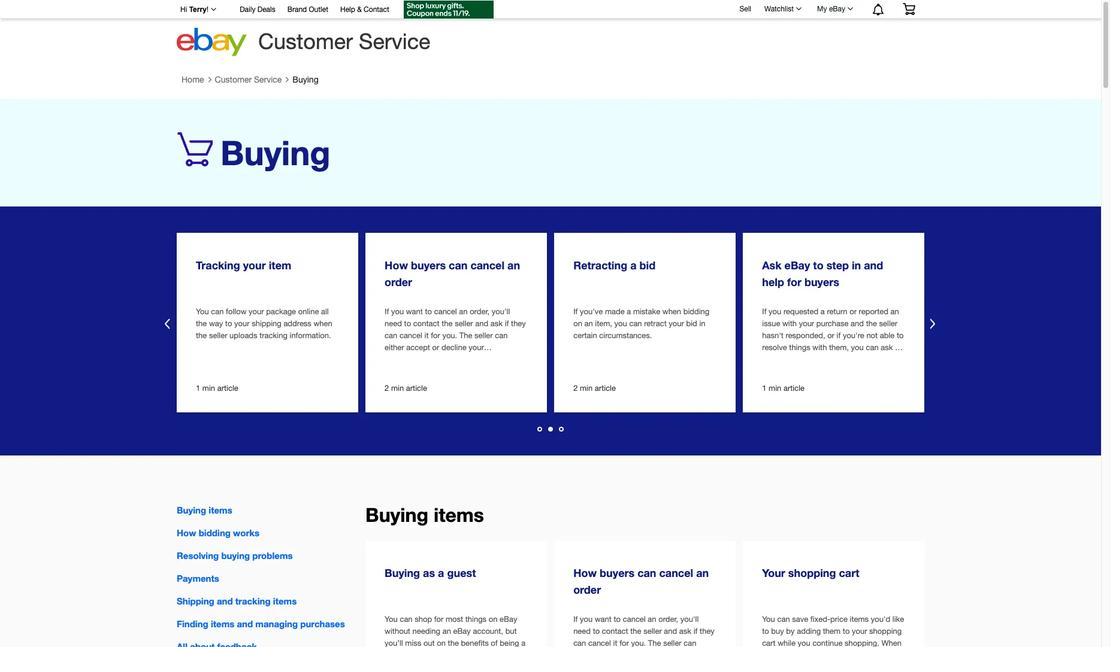 Task type: describe. For each thing, give the bounding box(es) containing it.
buying
[[221, 551, 250, 562]]

as
[[423, 567, 435, 580]]

them
[[823, 628, 841, 637]]

a inside the if you've made a mistake when bidding on an item, you can retract your bid in certain circumstances.
[[627, 308, 631, 317]]

how buyers can cancel an order for retracting a bid
[[385, 259, 520, 289]]

ask for retracting a bid
[[491, 320, 503, 329]]

hasn't
[[762, 332, 784, 340]]

miss
[[405, 640, 421, 648]]

it for tracking your item
[[425, 332, 429, 340]]

account,
[[473, 628, 503, 637]]

if for if you want to cancel an order, you'll need to contact the seller and ask if they can cancel it for you. the seller c
[[573, 616, 578, 625]]

1 horizontal spatial buying items
[[366, 504, 484, 527]]

your inside the if you've made a mistake when bidding on an item, you can retract your bid in certain circumstances.
[[669, 320, 684, 329]]

can inside you can follow your package online all the way to your shipping address when the seller uploads tracking information.
[[211, 308, 224, 317]]

for inside if you want to cancel an order, you'll need to contact the seller and ask if they can cancel it for you. the seller can either accept or decline your cancellation request.
[[431, 332, 440, 340]]

brand outlet link
[[287, 4, 328, 17]]

how buyers can cancel an order for your shopping cart
[[573, 567, 709, 597]]

daily deals link
[[240, 4, 275, 17]]

you inside you can save fixed-price items you'd like to buy by adding them to your shopping cart while you continue shopping. wh
[[798, 640, 810, 648]]

you can shop for most things on ebay without needing an ebay account, but you'll miss out on the benefits of being
[[385, 616, 526, 648]]

1 vertical spatial or
[[827, 332, 835, 340]]

your shopping cart
[[762, 567, 859, 580]]

them,
[[829, 344, 849, 352]]

min for tracking your item
[[202, 384, 215, 393]]

certain
[[573, 332, 597, 340]]

most
[[446, 616, 463, 625]]

1 vertical spatial with
[[813, 344, 827, 352]]

buyers for retracting
[[411, 259, 446, 272]]

or inside if you want to cancel an order, you'll need to contact the seller and ask if they can cancel it for you. the seller can either accept or decline your cancellation request.
[[432, 344, 439, 352]]

need for buying as a guest
[[573, 628, 591, 637]]

customer service inside customer service banner
[[258, 29, 430, 54]]

how for buying as a guest
[[573, 567, 597, 580]]

information.
[[290, 332, 331, 340]]

brand outlet
[[287, 5, 328, 14]]

my ebay link
[[811, 2, 859, 16]]

item,
[[595, 320, 612, 329]]

ebay inside account navigation
[[829, 5, 845, 13]]

it for buying as a guest
[[613, 640, 617, 648]]

buy
[[771, 628, 784, 637]]

an inside if you want to cancel an order, you'll need to contact the seller and ask if they can cancel it for you. the seller c
[[648, 616, 656, 625]]

help
[[762, 276, 784, 289]]

you've
[[580, 308, 603, 317]]

finding
[[177, 619, 208, 630]]

2 min article for how buyers can cancel an order
[[385, 384, 427, 393]]

tracking your item
[[196, 259, 291, 272]]

requested
[[784, 308, 819, 317]]

you'll for your shopping cart
[[680, 616, 699, 625]]

if for if you requested a return or reported an issue with your purchase and the seller hasn't responded, or if you're not able to resolve things with them, you can ask us to help.
[[762, 308, 767, 317]]

you. for your shopping cart
[[631, 640, 646, 648]]

deals
[[257, 5, 275, 14]]

can inside you can save fixed-price items you'd like to buy by adding them to your shopping cart while you continue shopping. wh
[[777, 616, 790, 625]]

service inside buying "main content"
[[254, 75, 282, 85]]

sell link
[[734, 5, 757, 13]]

you'd
[[871, 616, 890, 625]]

buying as a guest
[[385, 567, 476, 580]]

0 horizontal spatial buying items
[[177, 505, 232, 516]]

to inside ask ebay to step in and help for buyers
[[813, 259, 824, 272]]

1 vertical spatial bidding
[[199, 528, 231, 539]]

issue
[[762, 320, 780, 329]]

and inside ask ebay to step in and help for buyers
[[864, 259, 883, 272]]

the for retracting a bid
[[459, 332, 472, 340]]

but
[[505, 628, 517, 637]]

your inside if you want to cancel an order, you'll need to contact the seller and ask if they can cancel it for you. the seller can either accept or decline your cancellation request.
[[469, 344, 484, 352]]

contact for tracking your item
[[413, 320, 440, 329]]

0 horizontal spatial bid
[[640, 259, 656, 272]]

you. for retracting a bid
[[442, 332, 457, 340]]

managing
[[255, 619, 298, 630]]

want for tracking your item
[[406, 308, 423, 317]]

article for how buyers can cancel an order
[[406, 384, 427, 393]]

help & contact
[[340, 5, 389, 14]]

items up the guest
[[434, 504, 484, 527]]

an inside if you requested a return or reported an issue with your purchase and the seller hasn't responded, or if you're not able to resolve things with them, you can ask us to help.
[[891, 308, 899, 317]]

either
[[385, 344, 404, 352]]

if for if you want to cancel an order, you'll need to contact the seller and ask if they can cancel it for you. the seller can either accept or decline your cancellation request.
[[385, 308, 389, 317]]

shopping.
[[845, 640, 879, 648]]

your up the "shipping"
[[249, 308, 264, 317]]

save
[[792, 616, 808, 625]]

and inside if you requested a return or reported an issue with your purchase and the seller hasn't responded, or if you're not able to resolve things with them, you can ask us to help.
[[851, 320, 864, 329]]

your inside you can save fixed-price items you'd like to buy by adding them to your shopping cart while you continue shopping. wh
[[852, 628, 867, 637]]

you'll
[[385, 640, 403, 648]]

responded,
[[786, 332, 825, 340]]

without
[[385, 628, 410, 637]]

cart inside you can save fixed-price items you'd like to buy by adding them to your shopping cart while you continue shopping. wh
[[762, 640, 776, 648]]

in inside the if you've made a mistake when bidding on an item, you can retract your bid in certain circumstances.
[[699, 320, 706, 329]]

you can save fixed-price items you'd like to buy by adding them to your shopping cart while you continue shopping. wh
[[762, 616, 904, 648]]

for inside ask ebay to step in and help for buyers
[[787, 276, 802, 289]]

you inside the if you've made a mistake when bidding on an item, you can retract your bid in certain circumstances.
[[614, 320, 627, 329]]

ask
[[762, 259, 782, 272]]

purchases
[[300, 619, 345, 630]]

2 for retracting a bid
[[573, 384, 578, 393]]

1 horizontal spatial cart
[[839, 567, 859, 580]]

adding
[[797, 628, 821, 637]]

the inside if you requested a return or reported an issue with your purchase and the seller hasn't responded, or if you're not able to resolve things with them, you can ask us to help.
[[866, 320, 877, 329]]

ask ebay to step in and help for buyers
[[762, 259, 883, 289]]

cancellation
[[385, 355, 426, 364]]

needing
[[413, 628, 440, 637]]

ebay up but
[[500, 616, 517, 625]]

1 min article for ask ebay to step in and help for buyers
[[762, 384, 805, 393]]

like
[[893, 616, 904, 625]]

the for your shopping cart
[[648, 640, 661, 648]]

watchlist
[[764, 5, 794, 13]]

how for tracking your item
[[385, 259, 408, 272]]

reported
[[859, 308, 889, 317]]

buying items link
[[177, 505, 232, 516]]

the inside you can shop for most things on ebay without needing an ebay account, but you'll miss out on the benefits of being
[[448, 640, 459, 648]]

retracting
[[573, 259, 627, 272]]

1 vertical spatial tracking
[[235, 596, 271, 607]]

for inside you can shop for most things on ebay without needing an ebay account, but you'll miss out on the benefits of being
[[434, 616, 444, 625]]

a right 'retracting'
[[630, 259, 637, 272]]

if you want to cancel an order, you'll need to contact the seller and ask if they can cancel it for you. the seller c
[[573, 616, 715, 648]]

your
[[762, 567, 785, 580]]

purchase
[[816, 320, 849, 329]]

if for if you've made a mistake when bidding on an item, you can retract your bid in certain circumstances.
[[573, 308, 578, 317]]

out
[[424, 640, 435, 648]]

if you want to cancel an order, you'll need to contact the seller and ask if they can cancel it for you. the seller can either accept or decline your cancellation request.
[[385, 308, 526, 364]]

order for tracking your item
[[385, 276, 412, 289]]

online
[[298, 308, 319, 317]]

continue
[[813, 640, 843, 648]]

request.
[[429, 355, 457, 364]]

sell
[[740, 5, 751, 13]]

&
[[357, 5, 362, 14]]

min for ask ebay to step in and help for buyers
[[769, 384, 781, 393]]

they for retracting
[[511, 320, 526, 329]]

if for retracting a bid
[[505, 320, 509, 329]]

resolving buying problems link
[[177, 551, 293, 562]]

min for how buyers can cancel an order
[[391, 384, 404, 393]]

my ebay
[[817, 5, 845, 13]]

daily deals
[[240, 5, 275, 14]]

home
[[182, 75, 204, 85]]

account navigation
[[174, 0, 924, 20]]

how bidding works
[[177, 528, 259, 539]]

by
[[786, 628, 795, 637]]

hi
[[180, 5, 187, 14]]

shipping and tracking items link
[[177, 596, 297, 607]]

order, for retracting a bid
[[470, 308, 490, 317]]

finding items and managing purchases
[[177, 619, 345, 630]]

step
[[827, 259, 849, 272]]

ask inside if you requested a return or reported an issue with your purchase and the seller hasn't responded, or if you're not able to resolve things with them, you can ask us to help.
[[881, 344, 893, 352]]

circumstances.
[[599, 332, 652, 340]]

resolving
[[177, 551, 219, 562]]

resolving buying problems
[[177, 551, 293, 562]]

get the coupon image
[[404, 1, 494, 19]]

items down shipping and tracking items
[[211, 619, 234, 630]]

daily
[[240, 5, 255, 14]]

if you requested a return or reported an issue with your purchase and the seller hasn't responded, or if you're not able to resolve things with them, you can ask us to help.
[[762, 308, 904, 364]]

you for your shopping cart
[[762, 616, 775, 625]]

if for your shopping cart
[[694, 628, 698, 637]]

brand
[[287, 5, 307, 14]]

follow
[[226, 308, 247, 317]]

buying link
[[293, 75, 319, 85]]

2 horizontal spatial or
[[850, 308, 857, 317]]

ask for your shopping cart
[[679, 628, 691, 637]]

in inside ask ebay to step in and help for buyers
[[852, 259, 861, 272]]

an inside if you want to cancel an order, you'll need to contact the seller and ask if they can cancel it for you. the seller can either accept or decline your cancellation request.
[[459, 308, 468, 317]]

shopping inside you can save fixed-price items you'd like to buy by adding them to your shopping cart while you continue shopping. wh
[[869, 628, 902, 637]]

when inside the if you've made a mistake when bidding on an item, you can retract your bid in certain circumstances.
[[663, 308, 681, 317]]

can inside if you want to cancel an order, you'll need to contact the seller and ask if they can cancel it for you. the seller c
[[573, 640, 586, 648]]

my
[[817, 5, 827, 13]]

on inside the if you've made a mistake when bidding on an item, you can retract your bid in certain circumstances.
[[573, 320, 582, 329]]

home link
[[182, 75, 204, 85]]

your up uploads
[[234, 320, 250, 329]]

payments
[[177, 574, 219, 584]]

address
[[284, 320, 311, 329]]

article for ask ebay to step in and help for buyers
[[784, 384, 805, 393]]



Task type: vqa. For each thing, say whether or not it's contained in the screenshot.
FOR inside IF YOU WANT TO CANCEL AN ORDER, YOU'LL NEED TO CONTACT THE SELLER AND ASK IF THEY CAN CANCEL IT FOR YOU. THE SELLER C
yes



Task type: locate. For each thing, give the bounding box(es) containing it.
watchlist link
[[758, 2, 807, 16]]

customer inside buying "main content"
[[215, 75, 252, 85]]

ebay right my
[[829, 5, 845, 13]]

need for tracking your item
[[385, 320, 402, 329]]

shop
[[415, 616, 432, 625]]

you'll
[[492, 308, 510, 317], [680, 616, 699, 625]]

in
[[852, 259, 861, 272], [699, 320, 706, 329]]

1 1 from the left
[[196, 384, 200, 393]]

article down uploads
[[217, 384, 238, 393]]

need inside if you want to cancel an order, you'll need to contact the seller and ask if they can cancel it for you. the seller c
[[573, 628, 591, 637]]

1 vertical spatial they
[[700, 628, 715, 637]]

1 1 min article from the left
[[196, 384, 238, 393]]

2 article from the left
[[406, 384, 427, 393]]

when up retract
[[663, 308, 681, 317]]

the inside if you want to cancel an order, you'll need to contact the seller and ask if they can cancel it for you. the seller c
[[648, 640, 661, 648]]

2 min article down certain
[[573, 384, 616, 393]]

the inside if you want to cancel an order, you'll need to contact the seller and ask if they can cancel it for you. the seller can either accept or decline your cancellation request.
[[459, 332, 472, 340]]

for inside if you want to cancel an order, you'll need to contact the seller and ask if they can cancel it for you. the seller c
[[620, 640, 629, 648]]

contact for buying as a guest
[[602, 628, 628, 637]]

order, inside if you want to cancel an order, you'll need to contact the seller and ask if they can cancel it for you. the seller can either accept or decline your cancellation request.
[[470, 308, 490, 317]]

shopping right your
[[788, 567, 836, 580]]

1 2 min article from the left
[[385, 384, 427, 393]]

shipping and tracking items
[[177, 596, 297, 607]]

if inside if you requested a return or reported an issue with your purchase and the seller hasn't responded, or if you're not able to resolve things with them, you can ask us to help.
[[762, 308, 767, 317]]

0 vertical spatial need
[[385, 320, 402, 329]]

ebay inside ask ebay to step in and help for buyers
[[785, 259, 810, 272]]

can inside the if you've made a mistake when bidding on an item, you can retract your bid in certain circumstances.
[[629, 320, 642, 329]]

can inside you can shop for most things on ebay without needing an ebay account, but you'll miss out on the benefits of being
[[400, 616, 413, 625]]

customer down brand outlet link in the left of the page
[[258, 29, 353, 54]]

you up without
[[385, 616, 398, 625]]

0 horizontal spatial 2 min article
[[385, 384, 427, 393]]

how buyers can cancel an order
[[385, 259, 520, 289], [573, 567, 709, 597]]

2 horizontal spatial how
[[573, 567, 597, 580]]

they
[[511, 320, 526, 329], [700, 628, 715, 637]]

1 horizontal spatial you
[[385, 616, 398, 625]]

0 vertical spatial it
[[425, 332, 429, 340]]

2
[[385, 384, 389, 393], [573, 384, 578, 393]]

and
[[864, 259, 883, 272], [475, 320, 488, 329], [851, 320, 864, 329], [217, 596, 233, 607], [237, 619, 253, 630], [664, 628, 677, 637]]

customer inside banner
[[258, 29, 353, 54]]

contact inside if you want to cancel an order, you'll need to contact the seller and ask if they can cancel it for you. the seller c
[[602, 628, 628, 637]]

all
[[321, 308, 329, 317]]

your right retract
[[669, 320, 684, 329]]

2 horizontal spatial buyers
[[805, 276, 839, 289]]

contact
[[413, 320, 440, 329], [602, 628, 628, 637]]

want
[[406, 308, 423, 317], [595, 616, 612, 625]]

can inside if you requested a return or reported an issue with your purchase and the seller hasn't responded, or if you're not able to resolve things with them, you can ask us to help.
[[866, 344, 879, 352]]

1 vertical spatial contact
[[602, 628, 628, 637]]

if inside if you want to cancel an order, you'll need to contact the seller and ask if they can cancel it for you. the seller can either accept or decline your cancellation request.
[[385, 308, 389, 317]]

article down the help.
[[784, 384, 805, 393]]

3 min from the left
[[580, 384, 593, 393]]

1 horizontal spatial bid
[[686, 320, 697, 329]]

a left return
[[821, 308, 825, 317]]

if inside the if you've made a mistake when bidding on an item, you can retract your bid in certain circumstances.
[[573, 308, 578, 317]]

you'll inside if you want to cancel an order, you'll need to contact the seller and ask if they can cancel it for you. the seller c
[[680, 616, 699, 625]]

2 2 from the left
[[573, 384, 578, 393]]

0 horizontal spatial they
[[511, 320, 526, 329]]

bid right retract
[[686, 320, 697, 329]]

0 horizontal spatial you
[[196, 308, 209, 317]]

0 horizontal spatial you'll
[[492, 308, 510, 317]]

1 horizontal spatial 2
[[573, 384, 578, 393]]

1 min article down the help.
[[762, 384, 805, 393]]

buying items up as at left bottom
[[366, 504, 484, 527]]

0 horizontal spatial order
[[385, 276, 412, 289]]

accept
[[406, 344, 430, 352]]

1 horizontal spatial contact
[[602, 628, 628, 637]]

problems
[[252, 551, 293, 562]]

2 min article
[[385, 384, 427, 393], [573, 384, 616, 393]]

your up responded,
[[799, 320, 814, 329]]

seller inside if you requested a return or reported an issue with your purchase and the seller hasn't responded, or if you're not able to resolve things with them, you can ask us to help.
[[879, 320, 898, 329]]

0 horizontal spatial bidding
[[199, 528, 231, 539]]

you inside if you want to cancel an order, you'll need to contact the seller and ask if they can cancel it for you. the seller can either accept or decline your cancellation request.
[[391, 308, 404, 317]]

buying items
[[366, 504, 484, 527], [177, 505, 232, 516]]

your up the shopping.
[[852, 628, 867, 637]]

1 vertical spatial if
[[837, 332, 841, 340]]

hi terry !
[[180, 5, 209, 14]]

tracking down the "shipping"
[[260, 332, 288, 340]]

want inside if you want to cancel an order, you'll need to contact the seller and ask if they can cancel it for you. the seller can either accept or decline your cancellation request.
[[406, 308, 423, 317]]

!
[[207, 5, 209, 14]]

seller
[[455, 320, 473, 329], [879, 320, 898, 329], [209, 332, 227, 340], [475, 332, 493, 340], [644, 628, 662, 637], [663, 640, 682, 648]]

0 horizontal spatial the
[[459, 332, 472, 340]]

need
[[385, 320, 402, 329], [573, 628, 591, 637]]

on up certain
[[573, 320, 582, 329]]

ebay right ask
[[785, 259, 810, 272]]

0 horizontal spatial or
[[432, 344, 439, 352]]

1 vertical spatial want
[[595, 616, 612, 625]]

article for retracting a bid
[[595, 384, 616, 393]]

resolve
[[762, 344, 787, 352]]

1 horizontal spatial the
[[648, 640, 661, 648]]

works
[[233, 528, 259, 539]]

1 vertical spatial buyers
[[805, 276, 839, 289]]

1 horizontal spatial order
[[573, 584, 601, 597]]

1 vertical spatial on
[[489, 616, 498, 625]]

1 vertical spatial how buyers can cancel an order
[[573, 567, 709, 597]]

2 horizontal spatial ask
[[881, 344, 893, 352]]

the inside if you want to cancel an order, you'll need to contact the seller and ask if they can cancel it for you. the seller c
[[630, 628, 641, 637]]

or down purchase
[[827, 332, 835, 340]]

in right step in the top right of the page
[[852, 259, 861, 272]]

with down requested
[[782, 320, 797, 329]]

0 vertical spatial things
[[789, 344, 810, 352]]

an inside the if you've made a mistake when bidding on an item, you can retract your bid in certain circumstances.
[[584, 320, 593, 329]]

tracking up finding items and managing purchases
[[235, 596, 271, 607]]

you inside if you want to cancel an order, you'll need to contact the seller and ask if they can cancel it for you. the seller c
[[580, 616, 593, 625]]

items inside you can save fixed-price items you'd like to buy by adding them to your shopping cart while you continue shopping. wh
[[850, 616, 869, 625]]

how bidding works link
[[177, 528, 259, 539]]

2 1 from the left
[[762, 384, 767, 393]]

1 2 from the left
[[385, 384, 389, 393]]

items
[[434, 504, 484, 527], [209, 505, 232, 516], [273, 596, 297, 607], [850, 616, 869, 625], [211, 619, 234, 630]]

your left the item
[[243, 259, 266, 272]]

made
[[605, 308, 625, 317]]

ebay
[[829, 5, 845, 13], [785, 259, 810, 272], [500, 616, 517, 625], [453, 628, 471, 637]]

1 horizontal spatial shopping
[[869, 628, 902, 637]]

help
[[340, 5, 355, 14]]

uploads
[[230, 332, 257, 340]]

1 horizontal spatial in
[[852, 259, 861, 272]]

1 min from the left
[[202, 384, 215, 393]]

bid inside the if you've made a mistake when bidding on an item, you can retract your bid in certain circumstances.
[[686, 320, 697, 329]]

2 min article down cancellation
[[385, 384, 427, 393]]

1 horizontal spatial if
[[694, 628, 698, 637]]

1 horizontal spatial 1
[[762, 384, 767, 393]]

0 horizontal spatial 1 min article
[[196, 384, 238, 393]]

1 vertical spatial in
[[699, 320, 706, 329]]

you inside you can follow your package online all the way to your shipping address when the seller uploads tracking information.
[[196, 308, 209, 317]]

it inside if you want to cancel an order, you'll need to contact the seller and ask if they can cancel it for you. the seller c
[[613, 640, 617, 648]]

2 horizontal spatial you
[[762, 616, 775, 625]]

1 horizontal spatial or
[[827, 332, 835, 340]]

a
[[630, 259, 637, 272], [627, 308, 631, 317], [821, 308, 825, 317], [438, 567, 444, 580]]

customer service right the home on the left top
[[215, 75, 282, 85]]

1 for ask ebay to step in and help for buyers
[[762, 384, 767, 393]]

bid
[[640, 259, 656, 272], [686, 320, 697, 329]]

1 horizontal spatial want
[[595, 616, 612, 625]]

1 vertical spatial you.
[[631, 640, 646, 648]]

in right retract
[[699, 320, 706, 329]]

customer service
[[258, 29, 430, 54], [215, 75, 282, 85]]

order, for your shopping cart
[[659, 616, 678, 625]]

if
[[505, 320, 509, 329], [837, 332, 841, 340], [694, 628, 698, 637]]

0 horizontal spatial you.
[[442, 332, 457, 340]]

0 vertical spatial contact
[[413, 320, 440, 329]]

2 vertical spatial ask
[[679, 628, 691, 637]]

finding items and managing purchases link
[[177, 619, 345, 630]]

they inside if you want to cancel an order, you'll need to contact the seller and ask if they can cancel it for you. the seller can either accept or decline your cancellation request.
[[511, 320, 526, 329]]

payments link
[[177, 574, 219, 584]]

you inside you can shop for most things on ebay without needing an ebay account, but you'll miss out on the benefits of being
[[385, 616, 398, 625]]

1 vertical spatial bid
[[686, 320, 697, 329]]

0 vertical spatial when
[[663, 308, 681, 317]]

cart up price
[[839, 567, 859, 580]]

a right made
[[627, 308, 631, 317]]

1 for tracking your item
[[196, 384, 200, 393]]

1 vertical spatial cart
[[762, 640, 776, 648]]

0 horizontal spatial buyers
[[411, 259, 446, 272]]

shopping
[[788, 567, 836, 580], [869, 628, 902, 637]]

fixed-
[[811, 616, 830, 625]]

way
[[209, 320, 223, 329]]

contact inside if you want to cancel an order, you'll need to contact the seller and ask if they can cancel it for you. the seller can either accept or decline your cancellation request.
[[413, 320, 440, 329]]

package
[[266, 308, 296, 317]]

0 horizontal spatial if
[[505, 320, 509, 329]]

how
[[385, 259, 408, 272], [177, 528, 196, 539], [573, 567, 597, 580]]

if inside if you want to cancel an order, you'll need to contact the seller and ask if they can cancel it for you. the seller can either accept or decline your cancellation request.
[[505, 320, 509, 329]]

article down cancellation
[[406, 384, 427, 393]]

need inside if you want to cancel an order, you'll need to contact the seller and ask if they can cancel it for you. the seller can either accept or decline your cancellation request.
[[385, 320, 402, 329]]

0 vertical spatial customer
[[258, 29, 353, 54]]

0 horizontal spatial shopping
[[788, 567, 836, 580]]

when inside you can follow your package online all the way to your shipping address when the seller uploads tracking information.
[[314, 320, 332, 329]]

us
[[895, 344, 903, 352]]

article for tracking your item
[[217, 384, 238, 393]]

things inside if you requested a return or reported an issue with your purchase and the seller hasn't responded, or if you're not able to resolve things with them, you can ask us to help.
[[789, 344, 810, 352]]

ask inside if you want to cancel an order, you'll need to contact the seller and ask if they can cancel it for you. the seller can either accept or decline your cancellation request.
[[491, 320, 503, 329]]

with
[[782, 320, 797, 329], [813, 344, 827, 352]]

buying items up "how bidding works" link
[[177, 505, 232, 516]]

on up account,
[[489, 616, 498, 625]]

customer service link
[[215, 75, 282, 85]]

1 vertical spatial need
[[573, 628, 591, 637]]

of
[[491, 640, 498, 648]]

customer service banner
[[174, 0, 924, 60]]

0 horizontal spatial order,
[[470, 308, 490, 317]]

2 1 min article from the left
[[762, 384, 805, 393]]

cart down buy
[[762, 640, 776, 648]]

1 horizontal spatial when
[[663, 308, 681, 317]]

0 horizontal spatial want
[[406, 308, 423, 317]]

if inside if you want to cancel an order, you'll need to contact the seller and ask if they can cancel it for you. the seller c
[[694, 628, 698, 637]]

it inside if you want to cancel an order, you'll need to contact the seller and ask if they can cancel it for you. the seller can either accept or decline your cancellation request.
[[425, 332, 429, 340]]

items up 'managing'
[[273, 596, 297, 607]]

bidding down buying items link
[[199, 528, 231, 539]]

0 horizontal spatial customer
[[215, 75, 252, 85]]

buyers inside ask ebay to step in and help for buyers
[[805, 276, 839, 289]]

mistake
[[633, 308, 660, 317]]

1 article from the left
[[217, 384, 238, 393]]

1 horizontal spatial things
[[789, 344, 810, 352]]

4 article from the left
[[784, 384, 805, 393]]

1 min article
[[196, 384, 238, 393], [762, 384, 805, 393]]

1 vertical spatial the
[[648, 640, 661, 648]]

1 horizontal spatial they
[[700, 628, 715, 637]]

2 horizontal spatial on
[[573, 320, 582, 329]]

0 horizontal spatial need
[[385, 320, 402, 329]]

1 horizontal spatial order,
[[659, 616, 678, 625]]

you'll for retracting a bid
[[492, 308, 510, 317]]

items right price
[[850, 616, 869, 625]]

1 vertical spatial shopping
[[869, 628, 902, 637]]

2 vertical spatial on
[[437, 640, 446, 648]]

0 horizontal spatial when
[[314, 320, 332, 329]]

2 for how buyers can cancel an order
[[385, 384, 389, 393]]

help & contact link
[[340, 4, 389, 17]]

on right out
[[437, 640, 446, 648]]

for
[[787, 276, 802, 289], [431, 332, 440, 340], [434, 616, 444, 625], [620, 640, 629, 648]]

0 vertical spatial cart
[[839, 567, 859, 580]]

1 horizontal spatial it
[[613, 640, 617, 648]]

ask inside if you want to cancel an order, you'll need to contact the seller and ask if they can cancel it for you. the seller c
[[679, 628, 691, 637]]

1 vertical spatial how
[[177, 528, 196, 539]]

tracking
[[260, 332, 288, 340], [235, 596, 271, 607]]

1 horizontal spatial you.
[[631, 640, 646, 648]]

on
[[573, 320, 582, 329], [489, 616, 498, 625], [437, 640, 446, 648]]

decline
[[442, 344, 466, 352]]

you. inside if you want to cancel an order, you'll need to contact the seller and ask if they can cancel it for you. the seller c
[[631, 640, 646, 648]]

you up buy
[[762, 616, 775, 625]]

you for tracking your item
[[196, 308, 209, 317]]

0 horizontal spatial contact
[[413, 320, 440, 329]]

2 2 min article from the left
[[573, 384, 616, 393]]

shipping
[[177, 596, 214, 607]]

2 vertical spatial buyers
[[600, 567, 635, 580]]

2 vertical spatial or
[[432, 344, 439, 352]]

you can follow your package online all the way to your shipping address when the seller uploads tracking information.
[[196, 308, 332, 340]]

things up account,
[[465, 616, 487, 625]]

1 horizontal spatial you'll
[[680, 616, 699, 625]]

2 down certain
[[573, 384, 578, 393]]

retract
[[644, 320, 667, 329]]

2 down cancellation
[[385, 384, 389, 393]]

your right decline
[[469, 344, 484, 352]]

0 horizontal spatial service
[[254, 75, 282, 85]]

if inside if you requested a return or reported an issue with your purchase and the seller hasn't responded, or if you're not able to resolve things with them, you can ask us to help.
[[837, 332, 841, 340]]

ebay down most
[[453, 628, 471, 637]]

a right as at left bottom
[[438, 567, 444, 580]]

your shopping cart image
[[902, 3, 916, 15]]

1 min article down uploads
[[196, 384, 238, 393]]

customer service inside buying "main content"
[[215, 75, 282, 85]]

want for buying as a guest
[[595, 616, 612, 625]]

you'll inside if you want to cancel an order, you'll need to contact the seller and ask if they can cancel it for you. the seller can either accept or decline your cancellation request.
[[492, 308, 510, 317]]

1 horizontal spatial how
[[385, 259, 408, 272]]

they for your
[[700, 628, 715, 637]]

1 vertical spatial service
[[254, 75, 282, 85]]

the inside if you want to cancel an order, you'll need to contact the seller and ask if they can cancel it for you. the seller can either accept or decline your cancellation request.
[[442, 320, 453, 329]]

and inside if you want to cancel an order, you'll need to contact the seller and ask if they can cancel it for you. the seller c
[[664, 628, 677, 637]]

they inside if you want to cancel an order, you'll need to contact the seller and ask if they can cancel it for you. the seller c
[[700, 628, 715, 637]]

order, inside if you want to cancel an order, you'll need to contact the seller and ask if they can cancel it for you. the seller c
[[659, 616, 678, 625]]

customer service down help
[[258, 29, 430, 54]]

able
[[880, 332, 895, 340]]

an inside you can shop for most things on ebay without needing an ebay account, but you'll miss out on the benefits of being
[[443, 628, 451, 637]]

cart
[[839, 567, 859, 580], [762, 640, 776, 648]]

or right return
[[850, 308, 857, 317]]

customer right the home on the left top
[[215, 75, 252, 85]]

0 horizontal spatial how
[[177, 528, 196, 539]]

1 vertical spatial customer service
[[215, 75, 282, 85]]

service left buying link
[[254, 75, 282, 85]]

you. inside if you want to cancel an order, you'll need to contact the seller and ask if they can cancel it for you. the seller can either accept or decline your cancellation request.
[[442, 332, 457, 340]]

buyers for your
[[600, 567, 635, 580]]

service inside banner
[[359, 29, 430, 54]]

tracking inside you can follow your package online all the way to your shipping address when the seller uploads tracking information.
[[260, 332, 288, 340]]

your inside if you requested a return or reported an issue with your purchase and the seller hasn't responded, or if you're not able to resolve things with them, you can ask us to help.
[[799, 320, 814, 329]]

0 horizontal spatial in
[[699, 320, 706, 329]]

3 article from the left
[[595, 384, 616, 393]]

to
[[813, 259, 824, 272], [425, 308, 432, 317], [225, 320, 232, 329], [404, 320, 411, 329], [897, 332, 904, 340], [762, 355, 769, 364], [614, 616, 621, 625], [593, 628, 600, 637], [762, 628, 769, 637], [843, 628, 850, 637]]

0 vertical spatial bid
[[640, 259, 656, 272]]

1 min article for tracking your item
[[196, 384, 238, 393]]

2 min from the left
[[391, 384, 404, 393]]

with down responded,
[[813, 344, 827, 352]]

service down contact
[[359, 29, 430, 54]]

a inside if you requested a return or reported an issue with your purchase and the seller hasn't responded, or if you're not able to resolve things with them, you can ask us to help.
[[821, 308, 825, 317]]

0 horizontal spatial 1
[[196, 384, 200, 393]]

0 vertical spatial tracking
[[260, 332, 288, 340]]

guest
[[447, 567, 476, 580]]

and inside if you want to cancel an order, you'll need to contact the seller and ask if they can cancel it for you. the seller can either accept or decline your cancellation request.
[[475, 320, 488, 329]]

0 vertical spatial on
[[573, 320, 582, 329]]

buying main content
[[0, 69, 1101, 648]]

items up "how bidding works" link
[[209, 505, 232, 516]]

tracking
[[196, 259, 240, 272]]

contact
[[364, 5, 389, 14]]

2 min article for retracting a bid
[[573, 384, 616, 393]]

0 vertical spatial the
[[459, 332, 472, 340]]

want inside if you want to cancel an order, you'll need to contact the seller and ask if they can cancel it for you. the seller c
[[595, 616, 612, 625]]

cancel
[[471, 259, 505, 272], [434, 308, 457, 317], [400, 332, 422, 340], [659, 567, 693, 580], [623, 616, 646, 625], [588, 640, 611, 648]]

you inside you can save fixed-price items you'd like to buy by adding them to your shopping cart while you continue shopping. wh
[[762, 616, 775, 625]]

order for buying as a guest
[[573, 584, 601, 597]]

if inside if you want to cancel an order, you'll need to contact the seller and ask if they can cancel it for you. the seller c
[[573, 616, 578, 625]]

things inside you can shop for most things on ebay without needing an ebay account, but you'll miss out on the benefits of being
[[465, 616, 487, 625]]

things down responded,
[[789, 344, 810, 352]]

0 vertical spatial in
[[852, 259, 861, 272]]

when down 'all'
[[314, 320, 332, 329]]

1 vertical spatial when
[[314, 320, 332, 329]]

bidding right mistake
[[683, 308, 710, 317]]

1 horizontal spatial with
[[813, 344, 827, 352]]

article down certain
[[595, 384, 616, 393]]

seller inside you can follow your package online all the way to your shipping address when the seller uploads tracking information.
[[209, 332, 227, 340]]

min for retracting a bid
[[580, 384, 593, 393]]

you
[[391, 308, 404, 317], [769, 308, 781, 317], [614, 320, 627, 329], [851, 344, 864, 352], [580, 616, 593, 625], [798, 640, 810, 648]]

your
[[243, 259, 266, 272], [249, 308, 264, 317], [234, 320, 250, 329], [669, 320, 684, 329], [799, 320, 814, 329], [469, 344, 484, 352], [852, 628, 867, 637]]

retracting a bid
[[573, 259, 656, 272]]

0 vertical spatial they
[[511, 320, 526, 329]]

while
[[778, 640, 796, 648]]

you for buying as a guest
[[385, 616, 398, 625]]

4 min from the left
[[769, 384, 781, 393]]

2 horizontal spatial if
[[837, 332, 841, 340]]

0 horizontal spatial how buyers can cancel an order
[[385, 259, 520, 289]]

1 horizontal spatial on
[[489, 616, 498, 625]]

to inside you can follow your package online all the way to your shipping address when the seller uploads tracking information.
[[225, 320, 232, 329]]

0 vertical spatial shopping
[[788, 567, 836, 580]]

bid up mistake
[[640, 259, 656, 272]]

order,
[[470, 308, 490, 317], [659, 616, 678, 625]]

0 horizontal spatial with
[[782, 320, 797, 329]]

ask
[[491, 320, 503, 329], [881, 344, 893, 352], [679, 628, 691, 637]]

0 horizontal spatial on
[[437, 640, 446, 648]]

if you've made a mistake when bidding on an item, you can retract your bid in certain circumstances.
[[573, 308, 710, 340]]

you left follow
[[196, 308, 209, 317]]

bidding inside the if you've made a mistake when bidding on an item, you can retract your bid in certain circumstances.
[[683, 308, 710, 317]]

shopping down you'd
[[869, 628, 902, 637]]

or up request.
[[432, 344, 439, 352]]

0 vertical spatial customer service
[[258, 29, 430, 54]]



